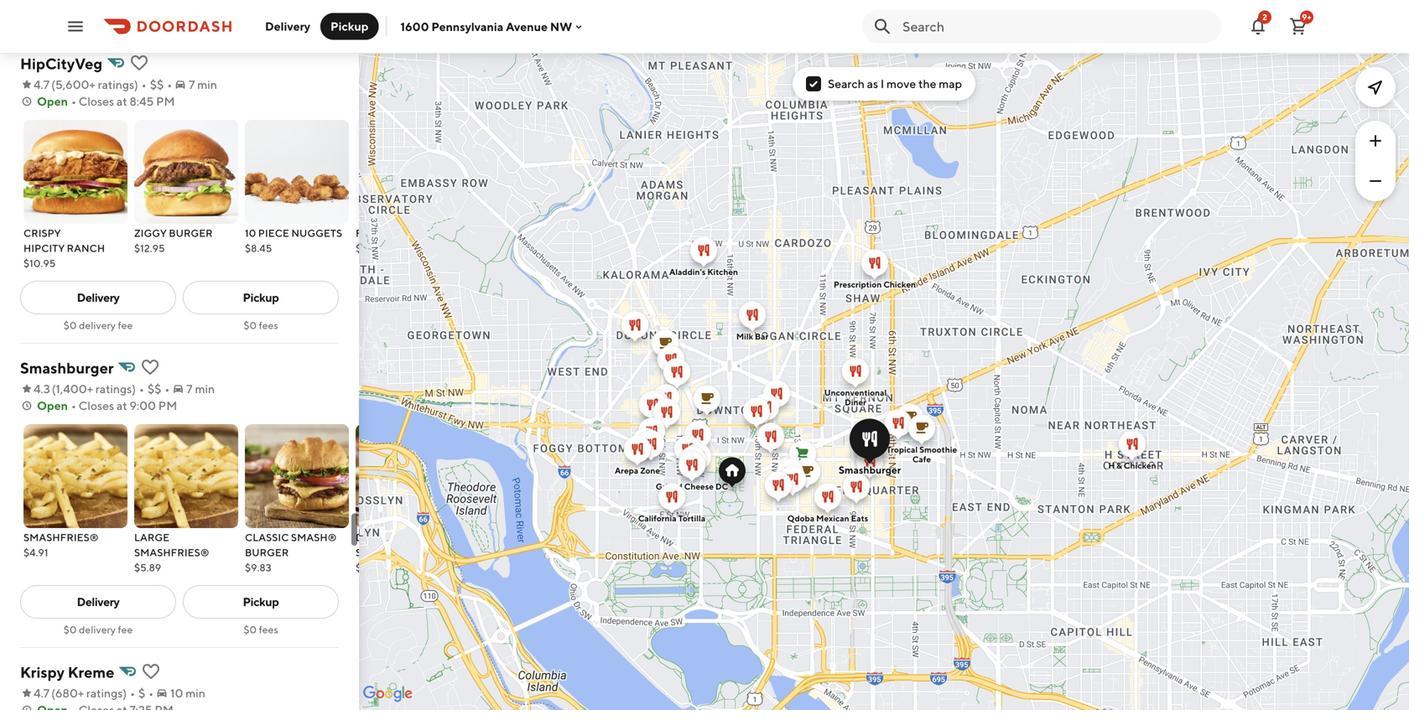Task type: describe. For each thing, give the bounding box(es) containing it.
• left $ in the left of the page
[[130, 687, 135, 701]]

min for hipcityveg
[[197, 78, 217, 91]]

( for smashburger
[[52, 382, 56, 396]]

burger inside ziggy burger $12.95
[[169, 227, 213, 239]]

$0 fees for smashburger
[[244, 624, 278, 636]]

pickup link for hipcityveg
[[183, 281, 339, 315]]

click to add this store to your saved list image for hipcityveg
[[129, 53, 149, 73]]

ziggy burger image
[[134, 120, 238, 224]]

delivery for smashburger
[[77, 595, 120, 609]]

kreme
[[68, 664, 114, 682]]

9+
[[1303, 12, 1312, 22]]

large smashfries® image
[[134, 425, 238, 529]]

crispy hipcity ranch $10.95
[[23, 227, 105, 269]]

2
[[1263, 12, 1268, 22]]

classic smash® burger image
[[245, 425, 349, 529]]

1600 pennsylvania avenue nw button
[[401, 20, 586, 33]]

1600
[[401, 20, 429, 33]]

delivery button
[[255, 13, 321, 40]]

fees for smashburger
[[259, 624, 278, 636]]

large smashfries® $5.89
[[134, 532, 209, 574]]

min for smashburger
[[195, 382, 215, 396]]

$0 fees for hipcityveg
[[244, 320, 278, 331]]

map region
[[305, 0, 1410, 711]]

smash®
[[291, 532, 337, 544]]

8:45
[[130, 94, 154, 108]]

$10.95
[[23, 258, 56, 269]]

5,600+
[[55, 78, 96, 91]]

7 min for hipcityveg
[[189, 78, 217, 91]]

$0 delivery fee for smashburger
[[64, 624, 133, 636]]

ratings for krispy kreme
[[86, 687, 123, 701]]

fee for hipcityveg
[[118, 320, 133, 331]]

click to add this store to your saved list image
[[141, 662, 161, 682]]

ratings for hipcityveg
[[98, 78, 134, 91]]

open for hipcityveg
[[37, 94, 68, 108]]

delivery for smashburger
[[79, 624, 116, 636]]

$0 up krispy kreme
[[64, 624, 77, 636]]

10 min
[[170, 687, 206, 701]]

the
[[919, 77, 937, 91]]

$$ for smashburger
[[148, 382, 161, 396]]

pm for hipcityveg
[[156, 94, 175, 108]]

fees for hipcityveg
[[259, 320, 278, 331]]

open • closes at 8:45 pm
[[37, 94, 175, 108]]

at for hipcityveg
[[117, 94, 127, 108]]

ziggy
[[134, 227, 167, 239]]

closes for smashburger
[[79, 399, 114, 413]]

• right $ in the left of the page
[[149, 687, 154, 701]]

delivery for hipcityveg
[[77, 291, 120, 305]]

1,400+
[[56, 382, 93, 396]]

ziggy burger $12.95
[[134, 227, 213, 254]]

recenter the map image
[[1366, 77, 1386, 97]]

crispy hipcity ranch image
[[23, 120, 128, 224]]

( for krispy kreme
[[51, 687, 55, 701]]

$0 up 1,400+
[[64, 320, 77, 331]]

) for smashburger
[[132, 382, 136, 396]]

pm for smashburger
[[158, 399, 177, 413]]

$4.91
[[23, 547, 48, 559]]

large
[[134, 532, 170, 544]]

) for hipcityveg
[[134, 78, 138, 91]]

Store search: begin typing to search for stores available on DoorDash text field
[[903, 17, 1212, 36]]

$8.45
[[245, 243, 272, 254]]

$5.89
[[134, 562, 161, 574]]

$$ for hipcityveg
[[150, 78, 164, 91]]

notification bell image
[[1249, 16, 1269, 37]]

nuggets
[[291, 227, 343, 239]]

( 5,600+ ratings )
[[51, 78, 138, 91]]

search as i move the map
[[828, 77, 963, 91]]

$12.95
[[134, 243, 165, 254]]

10 piece nuggets $8.45
[[245, 227, 343, 254]]

open • closes at 9:00 pm
[[37, 399, 177, 413]]

1 items, open order cart image
[[1289, 16, 1309, 37]]



Task type: locate. For each thing, give the bounding box(es) containing it.
ratings up the open • closes at 9:00 pm
[[96, 382, 132, 396]]

pickup link for smashburger
[[183, 586, 339, 619]]

0 horizontal spatial 10
[[170, 687, 183, 701]]

• down the 5,600+
[[71, 94, 76, 108]]

closes down ( 1,400+ ratings )
[[79, 399, 114, 413]]

• $$ for smashburger
[[139, 382, 161, 396]]

burger
[[169, 227, 213, 239], [245, 547, 289, 559]]

2 vertical spatial pickup
[[243, 595, 279, 609]]

4.3
[[34, 382, 50, 396]]

• up open • closes at 8:45 pm
[[167, 78, 172, 91]]

aladdin's
[[670, 267, 706, 277], [670, 267, 706, 277]]

2 ( from the top
[[52, 382, 56, 396]]

closes for hipcityveg
[[79, 94, 114, 108]]

10 up $8.45
[[245, 227, 256, 239]]

1 vertical spatial ratings
[[96, 382, 132, 396]]

2 vertical spatial min
[[186, 687, 206, 701]]

1 vertical spatial click to add this store to your saved list image
[[140, 357, 160, 378]]

2 open from the top
[[37, 399, 68, 413]]

$0 down $8.45
[[244, 320, 257, 331]]

1 vertical spatial average rating of 4.7 out of 5 element
[[20, 686, 50, 702]]

cafe
[[913, 455, 932, 464], [913, 455, 932, 464]]

1 vertical spatial delivery
[[79, 624, 116, 636]]

crispy
[[23, 227, 61, 239]]

0 vertical spatial 7
[[189, 78, 195, 91]]

0 vertical spatial pm
[[156, 94, 175, 108]]

0 vertical spatial ratings
[[98, 78, 134, 91]]

diner
[[845, 398, 867, 407], [845, 398, 867, 407]]

1 vertical spatial burger
[[245, 547, 289, 559]]

)
[[134, 78, 138, 91], [132, 382, 136, 396], [123, 687, 127, 701]]

mexican
[[817, 514, 850, 524], [817, 514, 850, 524]]

9:00
[[130, 399, 156, 413]]

open
[[37, 94, 68, 108], [37, 399, 68, 413]]

search
[[828, 77, 865, 91]]

•
[[142, 78, 147, 91], [167, 78, 172, 91], [71, 94, 76, 108], [139, 382, 144, 396], [165, 382, 170, 396], [71, 399, 76, 413], [130, 687, 135, 701], [149, 687, 154, 701]]

0 vertical spatial )
[[134, 78, 138, 91]]

2 average rating of 4.7 out of 5 element from the top
[[20, 686, 50, 702]]

open for smashburger
[[37, 399, 68, 413]]

1 ( from the top
[[51, 78, 55, 91]]

pm
[[156, 94, 175, 108], [158, 399, 177, 413]]

burger inside classic smash® burger $9.83
[[245, 547, 289, 559]]

10 right $ in the left of the page
[[170, 687, 183, 701]]

classic smash® burger $9.83
[[245, 532, 337, 574]]

piece
[[258, 227, 289, 239]]

4.7 down krispy
[[34, 687, 50, 701]]

0 vertical spatial 10
[[245, 227, 256, 239]]

2 vertical spatial delivery
[[77, 595, 120, 609]]

0 vertical spatial 7 min
[[189, 78, 217, 91]]

$9.83
[[245, 562, 272, 574]]

$0 delivery fee for hipcityveg
[[64, 320, 133, 331]]

click to add this store to your saved list image
[[129, 53, 149, 73], [140, 357, 160, 378]]

1 closes from the top
[[79, 94, 114, 108]]

0 vertical spatial $0 delivery fee
[[64, 320, 133, 331]]

680+
[[55, 687, 84, 701]]

nw
[[550, 20, 573, 33]]

10 for 10 piece nuggets $8.45
[[245, 227, 256, 239]]

$0 fees down $9.83
[[244, 624, 278, 636]]

10
[[245, 227, 256, 239], [170, 687, 183, 701]]

average rating of 4.7 out of 5 element
[[20, 76, 50, 93], [20, 686, 50, 702]]

click to add this store to your saved list image for smashburger
[[140, 357, 160, 378]]

pickup right delivery 'button'
[[331, 19, 369, 33]]

tropical smoothie cafe
[[887, 445, 958, 464], [887, 445, 958, 464]]

1 $0 fees from the top
[[244, 320, 278, 331]]

1 vertical spatial 7
[[187, 382, 193, 396]]

ratings down kreme
[[86, 687, 123, 701]]

0 vertical spatial smashfries®
[[23, 532, 99, 544]]

1 vertical spatial at
[[117, 399, 127, 413]]

average rating of 4.3 out of 5 element
[[20, 381, 50, 398]]

7 min for smashburger
[[187, 382, 215, 396]]

0 vertical spatial burger
[[169, 227, 213, 239]]

4.7 for krispy kreme
[[34, 687, 50, 701]]

arepa zone
[[615, 466, 660, 476], [615, 466, 660, 476]]

pickup down $9.83
[[243, 595, 279, 609]]

dc
[[716, 482, 729, 492], [716, 482, 729, 492]]

smashfries® image
[[23, 425, 128, 529]]

delivery link for hipcityveg
[[20, 281, 176, 315]]

average rating of 4.7 out of 5 element for krispy kreme
[[20, 686, 50, 702]]

2 fee from the top
[[118, 624, 133, 636]]

click to add this store to your saved list image up 9:00
[[140, 357, 160, 378]]

1 vertical spatial pm
[[158, 399, 177, 413]]

prescription
[[834, 280, 882, 290], [834, 280, 882, 290]]

0 vertical spatial delivery
[[79, 320, 116, 331]]

1 vertical spatial fees
[[259, 624, 278, 636]]

2 fees from the top
[[259, 624, 278, 636]]

move
[[887, 77, 917, 91]]

0 vertical spatial delivery
[[265, 19, 311, 33]]

0 vertical spatial fees
[[259, 320, 278, 331]]

h & chicken
[[1109, 461, 1157, 471], [1109, 461, 1157, 471]]

california
[[638, 514, 677, 524], [638, 514, 677, 524]]

0 vertical spatial closes
[[79, 94, 114, 108]]

$0 delivery fee up kreme
[[64, 624, 133, 636]]

2 $0 delivery fee from the top
[[64, 624, 133, 636]]

) for krispy kreme
[[123, 687, 127, 701]]

$
[[138, 687, 145, 701]]

) left • $
[[123, 687, 127, 701]]

2 vertical spatial )
[[123, 687, 127, 701]]

0 vertical spatial open
[[37, 94, 68, 108]]

1 vertical spatial delivery
[[77, 291, 120, 305]]

open down the 5,600+
[[37, 94, 68, 108]]

at left 9:00
[[117, 399, 127, 413]]

closes down ( 5,600+ ratings ) on the left
[[79, 94, 114, 108]]

$0 fees
[[244, 320, 278, 331], [244, 624, 278, 636]]

4.7 for hipcityveg
[[34, 78, 50, 91]]

0 vertical spatial average rating of 4.7 out of 5 element
[[20, 76, 50, 93]]

smashfries® up "$4.91"
[[23, 532, 99, 544]]

fees down $8.45
[[259, 320, 278, 331]]

delivery link down $5.89
[[20, 586, 176, 619]]

hipcityveg
[[20, 55, 103, 73]]

0 vertical spatial (
[[51, 78, 55, 91]]

9+ button
[[1282, 10, 1316, 43]]

as
[[867, 77, 879, 91]]

aladdin's kitchen prescription chicken
[[670, 267, 916, 290], [670, 267, 916, 290]]

delivery link down crispy hipcity ranch $10.95
[[20, 281, 176, 315]]

1 horizontal spatial 10
[[245, 227, 256, 239]]

fee up • $
[[118, 624, 133, 636]]

burger down classic
[[245, 547, 289, 559]]

1 $0 delivery fee from the top
[[64, 320, 133, 331]]

1 at from the top
[[117, 94, 127, 108]]

1 vertical spatial pickup
[[243, 291, 279, 305]]

• $$ for hipcityveg
[[142, 78, 164, 91]]

burger right the ziggy
[[169, 227, 213, 239]]

at
[[117, 94, 127, 108], [117, 399, 127, 413]]

7 min
[[189, 78, 217, 91], [187, 382, 215, 396]]

Search as I move the map checkbox
[[806, 76, 822, 91]]

1 vertical spatial pickup link
[[183, 586, 339, 619]]

average rating of 4.7 out of 5 element down hipcityveg
[[20, 76, 50, 93]]

( down krispy
[[51, 687, 55, 701]]

2 at from the top
[[117, 399, 127, 413]]

at for smashburger
[[117, 399, 127, 413]]

milk
[[737, 332, 754, 342], [737, 332, 754, 342]]

unconventional diner
[[825, 388, 887, 407], [825, 388, 887, 407]]

average rating of 4.7 out of 5 element down krispy
[[20, 686, 50, 702]]

0 vertical spatial click to add this store to your saved list image
[[129, 53, 149, 73]]

0 vertical spatial pickup
[[331, 19, 369, 33]]

avenue
[[506, 20, 548, 33]]

2 delivery from the top
[[79, 624, 116, 636]]

milk bar
[[737, 332, 769, 342], [737, 332, 769, 342]]

1 fee from the top
[[118, 320, 133, 331]]

pickup down $8.45
[[243, 291, 279, 305]]

krispy kreme
[[20, 664, 114, 682]]

tropical
[[887, 445, 918, 455], [887, 445, 918, 455]]

tortilla
[[679, 514, 706, 524], [679, 514, 706, 524]]

0 vertical spatial $$
[[150, 78, 164, 91]]

• up the open • closes at 9:00 pm
[[165, 382, 170, 396]]

4.7 down hipcityveg
[[34, 78, 50, 91]]

$0 fees down $8.45
[[244, 320, 278, 331]]

0 vertical spatial at
[[117, 94, 127, 108]]

california tortilla
[[638, 514, 706, 524], [638, 514, 706, 524]]

1 fees from the top
[[259, 320, 278, 331]]

min for krispy kreme
[[186, 687, 206, 701]]

classic
[[245, 532, 289, 544]]

fee for smashburger
[[118, 624, 133, 636]]

hipcity ranch
[[23, 243, 105, 254]]

bar
[[755, 332, 769, 342], [755, 332, 769, 342]]

7 for smashburger
[[187, 382, 193, 396]]

kitchen
[[708, 267, 738, 277], [708, 267, 738, 277]]

delivery link for smashburger
[[20, 586, 176, 619]]

• $$
[[142, 78, 164, 91], [139, 382, 161, 396]]

$$
[[150, 78, 164, 91], [148, 382, 161, 396]]

• down 1,400+
[[71, 399, 76, 413]]

• $$ up 9:00
[[139, 382, 161, 396]]

• $
[[130, 687, 145, 701]]

delivery up kreme
[[79, 624, 116, 636]]

1 vertical spatial $$
[[148, 382, 161, 396]]

$0 down $9.83
[[244, 624, 257, 636]]

( 680+ ratings )
[[51, 687, 127, 701]]

cheese
[[685, 482, 714, 492], [685, 482, 714, 492]]

grilled
[[656, 482, 683, 492], [656, 482, 683, 492]]

0 vertical spatial $0 fees
[[244, 320, 278, 331]]

map
[[939, 77, 963, 91]]

10 piece nuggets image
[[245, 120, 349, 224]]

krispy
[[20, 664, 65, 682]]

1 horizontal spatial burger
[[245, 547, 289, 559]]

open menu image
[[65, 16, 86, 37]]

smashfries® down large
[[134, 547, 209, 559]]

i
[[881, 77, 885, 91]]

eats
[[851, 514, 869, 524], [851, 514, 869, 524]]

pickup inside button
[[331, 19, 369, 33]]

$0 delivery fee up ( 1,400+ ratings )
[[64, 320, 133, 331]]

( right 4.3
[[52, 382, 56, 396]]

smashburger
[[20, 359, 114, 377], [839, 464, 901, 476], [839, 464, 901, 476]]

1 pickup link from the top
[[183, 281, 339, 315]]

3 ( from the top
[[51, 687, 55, 701]]

2 pickup link from the top
[[183, 586, 339, 619]]

delivery inside 'button'
[[265, 19, 311, 33]]

&
[[1117, 461, 1123, 471], [1117, 461, 1123, 471]]

1 vertical spatial $0 delivery fee
[[64, 624, 133, 636]]

2 closes from the top
[[79, 399, 114, 413]]

2 $0 fees from the top
[[244, 624, 278, 636]]

fee up ( 1,400+ ratings )
[[118, 320, 133, 331]]

1 vertical spatial delivery link
[[20, 586, 176, 619]]

pm right 9:00
[[158, 399, 177, 413]]

pickup link down $9.83
[[183, 586, 339, 619]]

ratings for smashburger
[[96, 382, 132, 396]]

delivery
[[79, 320, 116, 331], [79, 624, 116, 636]]

1 vertical spatial $0 fees
[[244, 624, 278, 636]]

1 average rating of 4.7 out of 5 element from the top
[[20, 76, 50, 93]]

4.7
[[34, 78, 50, 91], [34, 687, 50, 701]]

1 vertical spatial 10
[[170, 687, 183, 701]]

ratings
[[98, 78, 134, 91], [96, 382, 132, 396], [86, 687, 123, 701]]

min
[[197, 78, 217, 91], [195, 382, 215, 396], [186, 687, 206, 701]]

qdoba
[[788, 514, 815, 524], [788, 514, 815, 524]]

( 1,400+ ratings )
[[52, 382, 136, 396]]

10 inside '10 piece nuggets $8.45'
[[245, 227, 256, 239]]

1 vertical spatial )
[[132, 382, 136, 396]]

2 vertical spatial (
[[51, 687, 55, 701]]

pickup link down $8.45
[[183, 281, 339, 315]]

ratings up open • closes at 8:45 pm
[[98, 78, 134, 91]]

1 vertical spatial • $$
[[139, 382, 161, 396]]

zoom out image
[[1366, 171, 1386, 191]]

10 for 10 min
[[170, 687, 183, 701]]

2 delivery link from the top
[[20, 586, 176, 619]]

smashfries® $4.91
[[23, 532, 99, 559]]

1 vertical spatial smashfries®
[[134, 547, 209, 559]]

1 delivery link from the top
[[20, 281, 176, 315]]

delivery for hipcityveg
[[79, 320, 116, 331]]

7 for hipcityveg
[[189, 78, 195, 91]]

) up 9:00
[[132, 382, 136, 396]]

1 vertical spatial closes
[[79, 399, 114, 413]]

1 vertical spatial (
[[52, 382, 56, 396]]

average rating of 4.7 out of 5 element for hipcityveg
[[20, 76, 50, 93]]

fee
[[118, 320, 133, 331], [118, 624, 133, 636]]

h
[[1109, 461, 1115, 471], [1109, 461, 1115, 471]]

pickup for hipcityveg
[[243, 291, 279, 305]]

open down 4.3
[[37, 399, 68, 413]]

0 horizontal spatial smashfries®
[[23, 532, 99, 544]]

1 vertical spatial 4.7
[[34, 687, 50, 701]]

1600 pennsylvania avenue nw
[[401, 20, 573, 33]]

pennsylvania
[[432, 20, 504, 33]]

1 delivery from the top
[[79, 320, 116, 331]]

arepa
[[615, 466, 639, 476], [615, 466, 639, 476]]

grilled cheese dc
[[656, 482, 729, 492], [656, 482, 729, 492]]

• up 8:45
[[142, 78, 147, 91]]

2 4.7 from the top
[[34, 687, 50, 701]]

delivery left pickup button
[[265, 19, 311, 33]]

0 vertical spatial delivery link
[[20, 281, 176, 315]]

• up 9:00
[[139, 382, 144, 396]]

zoom in image
[[1366, 131, 1386, 151]]

2 vertical spatial ratings
[[86, 687, 123, 701]]

click to add this store to your saved list image up 8:45
[[129, 53, 149, 73]]

pickup for smashburger
[[243, 595, 279, 609]]

delivery down smashfries® $4.91
[[77, 595, 120, 609]]

( down hipcityveg
[[51, 78, 55, 91]]

1 4.7 from the top
[[34, 78, 50, 91]]

1 vertical spatial fee
[[118, 624, 133, 636]]

pickup button
[[321, 13, 379, 40]]

0 horizontal spatial burger
[[169, 227, 213, 239]]

0 vertical spatial • $$
[[142, 78, 164, 91]]

0 vertical spatial 4.7
[[34, 78, 50, 91]]

$$ up 8:45
[[150, 78, 164, 91]]

1 vertical spatial open
[[37, 399, 68, 413]]

delivery down crispy hipcity ranch $10.95
[[77, 291, 120, 305]]

( for hipcityveg
[[51, 78, 55, 91]]

$0 delivery fee
[[64, 320, 133, 331], [64, 624, 133, 636]]

0 vertical spatial pickup link
[[183, 281, 339, 315]]

delivery up ( 1,400+ ratings )
[[79, 320, 116, 331]]

$$ up 9:00
[[148, 382, 161, 396]]

fees
[[259, 320, 278, 331], [259, 624, 278, 636]]

1 vertical spatial 7 min
[[187, 382, 215, 396]]

zone
[[640, 466, 660, 476], [640, 466, 660, 476]]

(
[[51, 78, 55, 91], [52, 382, 56, 396], [51, 687, 55, 701]]

at left 8:45
[[117, 94, 127, 108]]

0 vertical spatial fee
[[118, 320, 133, 331]]

pickup
[[331, 19, 369, 33], [243, 291, 279, 305], [243, 595, 279, 609]]

1 open from the top
[[37, 94, 68, 108]]

fees down $9.83
[[259, 624, 278, 636]]

) up 8:45
[[134, 78, 138, 91]]

$0
[[64, 320, 77, 331], [244, 320, 257, 331], [64, 624, 77, 636], [244, 624, 257, 636]]

0 vertical spatial min
[[197, 78, 217, 91]]

smoothie
[[920, 445, 958, 455], [920, 445, 958, 455]]

pm right 8:45
[[156, 94, 175, 108]]

• $$ up 8:45
[[142, 78, 164, 91]]

1 horizontal spatial smashfries®
[[134, 547, 209, 559]]

powered by google image
[[363, 686, 413, 703]]

unconventional
[[825, 388, 887, 398], [825, 388, 887, 398]]

1 vertical spatial min
[[195, 382, 215, 396]]



Task type: vqa. For each thing, say whether or not it's contained in the screenshot.
the ratings
yes



